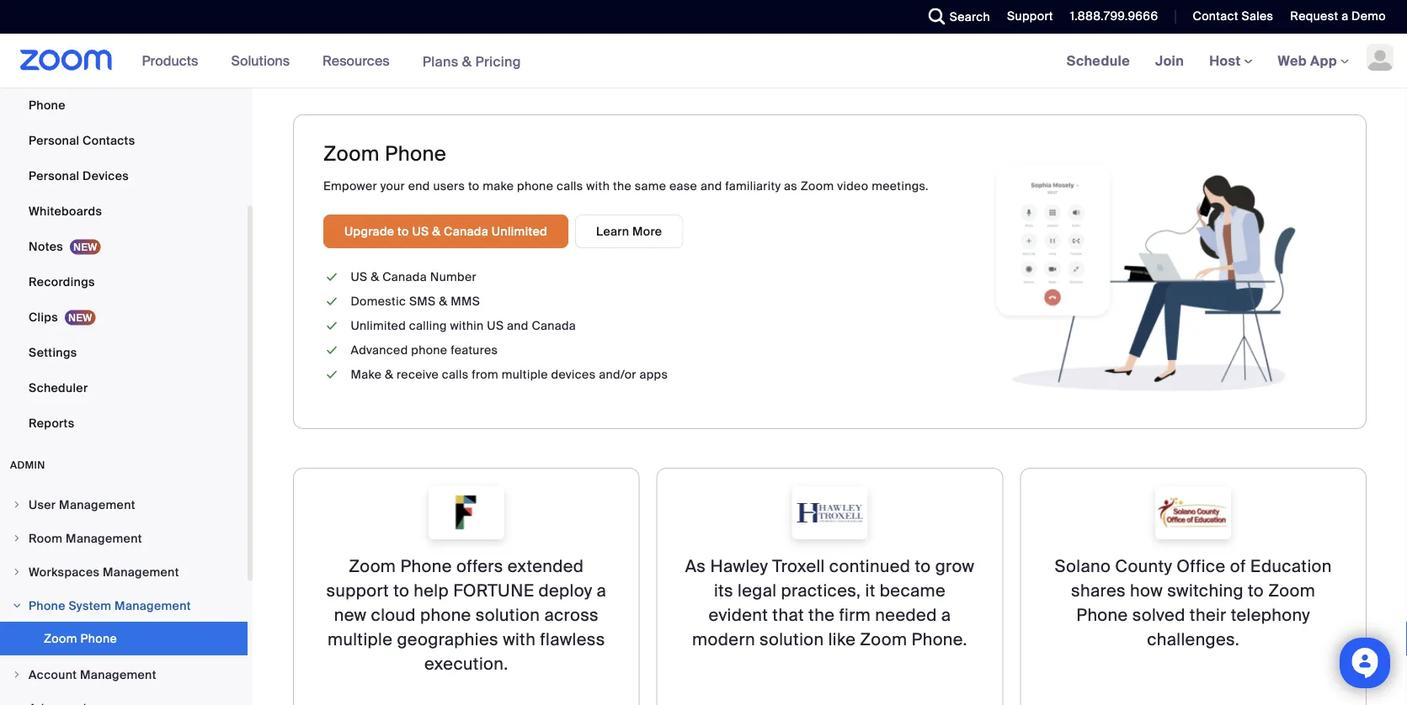 Task type: describe. For each thing, give the bounding box(es) containing it.
end
[[408, 178, 430, 194]]

checked image for domestic
[[323, 293, 341, 311]]

zoom phone offers extended support to help fortune deploy a new cloud phone solution across multiple geographies with flawless execution.
[[326, 556, 607, 675]]

join
[[1156, 52, 1184, 69]]

to inside zoom phone offers extended support to help fortune deploy a new cloud phone solution across multiple geographies with flawless execution.
[[393, 581, 409, 602]]

right image for workspaces management
[[12, 568, 22, 578]]

right image for room management
[[12, 534, 22, 544]]

personal contacts link
[[0, 124, 248, 157]]

0 vertical spatial phone
[[517, 178, 553, 194]]

account management menu item
[[0, 659, 248, 691]]

phone inside zoom phone offers extended support to help fortune deploy a new cloud phone solution across multiple geographies with flawless execution.
[[400, 556, 452, 578]]

as
[[685, 556, 706, 578]]

management for account management
[[80, 667, 156, 683]]

workspaces management menu item
[[0, 557, 248, 589]]

1 vertical spatial phone
[[411, 343, 448, 358]]

continued
[[829, 556, 911, 578]]

management for room management
[[66, 531, 142, 547]]

contacts
[[83, 133, 135, 148]]

recordings
[[29, 274, 95, 290]]

zoom inside zoom phone offers extended support to help fortune deploy a new cloud phone solution across multiple geographies with flawless execution.
[[349, 556, 396, 578]]

web app
[[1278, 52, 1337, 69]]

& right the sms
[[439, 294, 448, 310]]

account
[[29, 667, 77, 683]]

personal devices link
[[0, 159, 248, 193]]

0 vertical spatial with
[[586, 178, 610, 194]]

room management menu item
[[0, 523, 248, 555]]

sales
[[1242, 8, 1274, 24]]

join link
[[1143, 34, 1197, 88]]

room
[[29, 531, 63, 547]]

right image for phone system management
[[12, 601, 22, 611]]

0 horizontal spatial and
[[507, 318, 529, 334]]

demo
[[1352, 8, 1386, 24]]

search button
[[916, 0, 995, 34]]

domestic sms & mms
[[351, 294, 480, 310]]

workspaces management
[[29, 565, 179, 580]]

1 vertical spatial unlimited
[[351, 318, 406, 334]]

practices,
[[781, 581, 861, 602]]

phone inside the "solano county office of education shares how switching to zoom phone solved their telephony challenges."
[[1077, 605, 1128, 627]]

schedule link
[[1054, 34, 1143, 88]]

empower
[[323, 178, 377, 194]]

devices
[[83, 168, 129, 184]]

county
[[1115, 556, 1172, 578]]

0 vertical spatial zoom phone
[[323, 141, 447, 167]]

cloud
[[371, 605, 416, 627]]

meetings.
[[872, 178, 929, 194]]

phone system management menu item
[[0, 590, 248, 622]]

right image for user management
[[12, 500, 22, 510]]

settings
[[29, 345, 77, 360]]

user
[[29, 497, 56, 513]]

same
[[635, 178, 667, 194]]

challenges.
[[1147, 630, 1240, 651]]

phone.
[[912, 630, 968, 651]]

to inside as hawley troxell continued to grow its legal practices, it became evident that the firm needed a modern solution like zoom phone.
[[915, 556, 931, 578]]

its
[[714, 581, 733, 602]]

management for workspaces management
[[103, 565, 179, 580]]

shares
[[1071, 581, 1126, 602]]

resources button
[[323, 34, 397, 88]]

with inside zoom phone offers extended support to help fortune deploy a new cloud phone solution across multiple geographies with flawless execution.
[[503, 630, 536, 651]]

2 horizontal spatial us
[[487, 318, 504, 334]]

like
[[829, 630, 856, 651]]

& inside button
[[432, 224, 441, 239]]

to inside the "solano county office of education shares how switching to zoom phone solved their telephony challenges."
[[1248, 581, 1264, 602]]

apps
[[640, 367, 668, 383]]

web app button
[[1278, 52, 1349, 69]]

as hawley troxell continued to grow its legal practices, it became evident that the firm needed a modern solution like zoom phone.
[[685, 556, 975, 651]]

phone inside menu item
[[29, 598, 65, 614]]

solution inside zoom phone offers extended support to help fortune deploy a new cloud phone solution across multiple geographies with flawless execution.
[[476, 605, 540, 627]]

us inside button
[[412, 224, 429, 239]]

to left make
[[468, 178, 480, 194]]

the inside as hawley troxell continued to grow its legal practices, it became evident that the firm needed a modern solution like zoom phone.
[[809, 605, 835, 627]]

make
[[351, 367, 382, 383]]

recordings link
[[0, 265, 248, 299]]

phone down system
[[80, 631, 117, 647]]

execution.
[[424, 654, 508, 675]]

workspaces
[[29, 565, 100, 580]]

extended
[[508, 556, 584, 578]]

reports link
[[0, 407, 248, 440]]

office
[[1177, 556, 1226, 578]]

flawless
[[540, 630, 605, 651]]

that
[[773, 605, 804, 627]]

banner containing products
[[0, 34, 1407, 89]]

scheduler link
[[0, 371, 248, 405]]

request a demo
[[1291, 8, 1386, 24]]

a inside as hawley troxell continued to grow its legal practices, it became evident that the firm needed a modern solution like zoom phone.
[[941, 605, 951, 627]]

learn more
[[596, 224, 662, 239]]

more
[[632, 224, 662, 239]]

& for receive
[[385, 367, 394, 383]]

education
[[1251, 556, 1332, 578]]

right image for account management
[[12, 670, 22, 681]]

& for pricing
[[462, 52, 472, 70]]

needed
[[875, 605, 937, 627]]

management up zoom phone link
[[115, 598, 191, 614]]

personal for personal devices
[[29, 168, 79, 184]]

a inside zoom phone offers extended support to help fortune deploy a new cloud phone solution across multiple geographies with flawless execution.
[[597, 581, 607, 602]]

plans
[[422, 52, 459, 70]]

geographies
[[397, 630, 499, 651]]

from
[[472, 367, 499, 383]]

product information navigation
[[129, 34, 534, 89]]

deploy
[[539, 581, 592, 602]]

personal for personal contacts
[[29, 133, 79, 148]]

zoom phone link
[[0, 622, 248, 656]]

2 vertical spatial canada
[[532, 318, 576, 334]]

zoom inside as hawley troxell continued to grow its legal practices, it became evident that the firm needed a modern solution like zoom phone.
[[860, 630, 907, 651]]

admin menu menu
[[0, 489, 248, 706]]

telephony
[[1231, 605, 1311, 627]]

contact
[[1193, 8, 1239, 24]]

mms
[[451, 294, 480, 310]]

domestic
[[351, 294, 406, 310]]

1.888.799.9666 button up schedule link
[[1070, 8, 1158, 24]]

personal devices
[[29, 168, 129, 184]]

help
[[414, 581, 449, 602]]

checked image for unlimited
[[323, 318, 341, 335]]

support
[[1007, 8, 1053, 24]]

web
[[1278, 52, 1307, 69]]

schedule
[[1067, 52, 1130, 69]]

to inside button
[[398, 224, 409, 239]]

host button
[[1210, 52, 1253, 69]]

number
[[430, 270, 477, 285]]

us & canada number
[[351, 270, 477, 285]]

side navigation navigation
[[0, 0, 253, 706]]



Task type: vqa. For each thing, say whether or not it's contained in the screenshot.
and/or
yes



Task type: locate. For each thing, give the bounding box(es) containing it.
right image left workspaces
[[12, 568, 22, 578]]

system
[[69, 598, 111, 614]]

pricing
[[475, 52, 521, 70]]

multiple right the from
[[502, 367, 548, 383]]

0 vertical spatial canada
[[444, 224, 489, 239]]

&
[[462, 52, 472, 70], [432, 224, 441, 239], [371, 270, 379, 285], [439, 294, 448, 310], [385, 367, 394, 383]]

evident
[[709, 605, 768, 627]]

management for user management
[[59, 497, 135, 513]]

0 horizontal spatial solution
[[476, 605, 540, 627]]

1 horizontal spatial solution
[[760, 630, 824, 651]]

1 vertical spatial multiple
[[328, 630, 393, 651]]

account management
[[29, 667, 156, 683]]

across
[[544, 605, 599, 627]]

clips
[[29, 310, 58, 325]]

became
[[880, 581, 946, 602]]

empower your end users to make phone calls with the same ease and familiarity as zoom video meetings.
[[323, 178, 929, 194]]

phone inside zoom phone offers extended support to help fortune deploy a new cloud phone solution across multiple geographies with flawless execution.
[[420, 605, 471, 627]]

right image left room
[[12, 534, 22, 544]]

management inside menu item
[[59, 497, 135, 513]]

and right ease
[[701, 178, 722, 194]]

us
[[412, 224, 429, 239], [351, 270, 368, 285], [487, 318, 504, 334]]

zoom up account
[[44, 631, 77, 647]]

1 horizontal spatial multiple
[[502, 367, 548, 383]]

0 horizontal spatial multiple
[[328, 630, 393, 651]]

1 vertical spatial zoom phone
[[44, 631, 117, 647]]

1 vertical spatial and
[[507, 318, 529, 334]]

0 horizontal spatial zoom phone
[[44, 631, 117, 647]]

& up domestic
[[371, 270, 379, 285]]

0 horizontal spatial unlimited
[[351, 318, 406, 334]]

plans & pricing
[[422, 52, 521, 70]]

management up room management
[[59, 497, 135, 513]]

personal menu menu
[[0, 0, 248, 442]]

zoom right as
[[801, 178, 834, 194]]

phone down shares
[[1077, 605, 1128, 627]]

resources
[[323, 52, 390, 69]]

solution inside as hawley troxell continued to grow its legal practices, it became evident that the firm needed a modern solution like zoom phone.
[[760, 630, 824, 651]]

of
[[1230, 556, 1246, 578]]

zoom inside the "solano county office of education shares how switching to zoom phone solved their telephony challenges."
[[1269, 581, 1316, 602]]

receive
[[397, 367, 439, 383]]

2 vertical spatial phone
[[420, 605, 471, 627]]

phone up geographies
[[420, 605, 471, 627]]

2 horizontal spatial a
[[1342, 8, 1349, 24]]

to up became
[[915, 556, 931, 578]]

1 right image from the top
[[12, 568, 22, 578]]

zoom
[[323, 141, 380, 167], [801, 178, 834, 194], [349, 556, 396, 578], [1269, 581, 1316, 602], [860, 630, 907, 651], [44, 631, 77, 647]]

contact sales
[[1193, 8, 1274, 24]]

solutions
[[231, 52, 290, 69]]

2 horizontal spatial canada
[[532, 318, 576, 334]]

notes
[[29, 239, 63, 254]]

unlimited down make
[[492, 224, 547, 239]]

2 personal from the top
[[29, 168, 79, 184]]

& right make
[[385, 367, 394, 383]]

a
[[1342, 8, 1349, 24], [597, 581, 607, 602], [941, 605, 951, 627]]

learn more button
[[575, 215, 683, 248]]

canada
[[444, 224, 489, 239], [383, 270, 427, 285], [532, 318, 576, 334]]

clips link
[[0, 301, 248, 334]]

zoom inside admin menu menu
[[44, 631, 77, 647]]

0 horizontal spatial a
[[597, 581, 607, 602]]

1 horizontal spatial us
[[412, 224, 429, 239]]

1 horizontal spatial a
[[941, 605, 951, 627]]

1 checked image from the top
[[323, 293, 341, 311]]

unlimited down domestic
[[351, 318, 406, 334]]

& for canada
[[371, 270, 379, 285]]

1 checked image from the top
[[323, 269, 341, 286]]

0 horizontal spatial us
[[351, 270, 368, 285]]

right image inside account management menu item
[[12, 670, 22, 681]]

solutions button
[[231, 34, 297, 88]]

products button
[[142, 34, 206, 88]]

familiarity
[[725, 178, 781, 194]]

1 horizontal spatial unlimited
[[492, 224, 547, 239]]

checked image left domestic
[[323, 293, 341, 311]]

0 vertical spatial checked image
[[323, 269, 341, 286]]

multiple down new
[[328, 630, 393, 651]]

with up "learn"
[[586, 178, 610, 194]]

right image inside phone system management menu item
[[12, 601, 22, 611]]

3 right image from the top
[[12, 601, 22, 611]]

phone
[[517, 178, 553, 194], [411, 343, 448, 358], [420, 605, 471, 627]]

and
[[701, 178, 722, 194], [507, 318, 529, 334]]

2 vertical spatial us
[[487, 318, 504, 334]]

advanced phone features
[[351, 343, 498, 358]]

management down zoom phone link
[[80, 667, 156, 683]]

upgrade to us & canada unlimited
[[344, 224, 547, 239]]

1.888.799.9666 button
[[1058, 0, 1163, 34], [1070, 8, 1158, 24]]

as
[[784, 178, 798, 194]]

canada up devices
[[532, 318, 576, 334]]

right image left user
[[12, 500, 22, 510]]

advanced
[[351, 343, 408, 358]]

0 vertical spatial solution
[[476, 605, 540, 627]]

1.888.799.9666 button up schedule
[[1058, 0, 1163, 34]]

management down room management menu item
[[103, 565, 179, 580]]

0 horizontal spatial with
[[503, 630, 536, 651]]

reports
[[29, 416, 74, 431]]

their
[[1190, 605, 1227, 627]]

right image left account
[[12, 670, 22, 681]]

the left same
[[613, 178, 632, 194]]

offers
[[456, 556, 503, 578]]

0 horizontal spatial calls
[[442, 367, 469, 383]]

a right deploy
[[597, 581, 607, 602]]

phone down the zoom logo in the top of the page
[[29, 97, 65, 113]]

unlimited inside upgrade to us & canada unlimited button
[[492, 224, 547, 239]]

checked image for make
[[323, 366, 341, 384]]

checked image left advanced
[[323, 342, 341, 360]]

zoom logo image
[[20, 50, 113, 71]]

user management menu item
[[0, 489, 248, 521]]

request
[[1291, 8, 1339, 24]]

learn
[[596, 224, 629, 239]]

whiteboards
[[29, 203, 102, 219]]

1 vertical spatial with
[[503, 630, 536, 651]]

1 personal from the top
[[29, 133, 79, 148]]

1 vertical spatial calls
[[442, 367, 469, 383]]

& down users in the left of the page
[[432, 224, 441, 239]]

make & receive calls from multiple devices and/or apps
[[351, 367, 668, 383]]

2 right image from the top
[[12, 670, 22, 681]]

multiple inside zoom phone offers extended support to help fortune deploy a new cloud phone solution across multiple geographies with flawless execution.
[[328, 630, 393, 651]]

1 vertical spatial right image
[[12, 534, 22, 544]]

phone up help
[[400, 556, 452, 578]]

zoom phone
[[323, 141, 447, 167], [44, 631, 117, 647]]

contact sales link
[[1180, 0, 1278, 34], [1193, 8, 1274, 24]]

1 vertical spatial canada
[[383, 270, 427, 285]]

phone inside 'link'
[[29, 97, 65, 113]]

1 vertical spatial a
[[597, 581, 607, 602]]

it
[[865, 581, 876, 602]]

0 vertical spatial checked image
[[323, 293, 341, 311]]

calls right make
[[557, 178, 583, 194]]

1 horizontal spatial zoom phone
[[323, 141, 447, 167]]

personal up whiteboards
[[29, 168, 79, 184]]

solano county office of education shares how switching to zoom phone solved their telephony challenges.
[[1055, 556, 1332, 651]]

whiteboards link
[[0, 195, 248, 228]]

1 vertical spatial the
[[809, 605, 835, 627]]

host
[[1210, 52, 1244, 69]]

checked image
[[323, 293, 341, 311], [323, 342, 341, 360]]

2 vertical spatial right image
[[12, 601, 22, 611]]

1 vertical spatial personal
[[29, 168, 79, 184]]

room management
[[29, 531, 142, 547]]

1 vertical spatial solution
[[760, 630, 824, 651]]

2 right image from the top
[[12, 534, 22, 544]]

banner
[[0, 34, 1407, 89]]

right image inside the workspaces management menu item
[[12, 568, 22, 578]]

zoom phone inside admin menu menu
[[44, 631, 117, 647]]

1 horizontal spatial canada
[[444, 224, 489, 239]]

0 horizontal spatial the
[[613, 178, 632, 194]]

0 vertical spatial personal
[[29, 133, 79, 148]]

new
[[334, 605, 367, 627]]

zoom up support
[[349, 556, 396, 578]]

make
[[483, 178, 514, 194]]

firm
[[839, 605, 871, 627]]

2 checked image from the top
[[323, 318, 341, 335]]

scheduler
[[29, 380, 88, 396]]

phone up end
[[385, 141, 447, 167]]

checked image for us
[[323, 269, 341, 286]]

and/or
[[599, 367, 637, 383]]

0 vertical spatial calls
[[557, 178, 583, 194]]

1 vertical spatial checked image
[[323, 318, 341, 335]]

zoom phone down system
[[44, 631, 117, 647]]

& inside product information navigation
[[462, 52, 472, 70]]

0 vertical spatial us
[[412, 224, 429, 239]]

and up make & receive calls from multiple devices and/or apps
[[507, 318, 529, 334]]

checked image for advanced
[[323, 342, 341, 360]]

with left flawless
[[503, 630, 536, 651]]

0 vertical spatial and
[[701, 178, 722, 194]]

canada up 'number'
[[444, 224, 489, 239]]

legal
[[738, 581, 777, 602]]

management up workspaces management
[[66, 531, 142, 547]]

plans & pricing link
[[422, 52, 521, 70], [422, 52, 521, 70]]

phone down workspaces
[[29, 598, 65, 614]]

zoom down education
[[1269, 581, 1316, 602]]

2 checked image from the top
[[323, 342, 341, 360]]

us up domestic
[[351, 270, 368, 285]]

solution down fortune
[[476, 605, 540, 627]]

2 vertical spatial a
[[941, 605, 951, 627]]

3 checked image from the top
[[323, 366, 341, 384]]

personal up personal devices
[[29, 133, 79, 148]]

solution down "that"
[[760, 630, 824, 651]]

to right upgrade
[[398, 224, 409, 239]]

1 horizontal spatial the
[[809, 605, 835, 627]]

right image inside room management menu item
[[12, 534, 22, 544]]

phone link
[[0, 88, 248, 122]]

search
[[950, 9, 991, 24]]

1 vertical spatial us
[[351, 270, 368, 285]]

troxell
[[773, 556, 825, 578]]

to up telephony
[[1248, 581, 1264, 602]]

grow
[[935, 556, 975, 578]]

settings link
[[0, 336, 248, 370]]

a up phone.
[[941, 605, 951, 627]]

1 horizontal spatial with
[[586, 178, 610, 194]]

profile picture image
[[1367, 44, 1394, 71]]

to up cloud
[[393, 581, 409, 602]]

notes link
[[0, 230, 248, 264]]

0 vertical spatial multiple
[[502, 367, 548, 383]]

zoom down needed
[[860, 630, 907, 651]]

0 horizontal spatial canada
[[383, 270, 427, 285]]

0 vertical spatial unlimited
[[492, 224, 547, 239]]

& right plans
[[462, 52, 472, 70]]

0 vertical spatial a
[[1342, 8, 1349, 24]]

us right within
[[487, 318, 504, 334]]

1 vertical spatial right image
[[12, 670, 22, 681]]

products
[[142, 52, 198, 69]]

1 vertical spatial checked image
[[323, 342, 341, 360]]

2 vertical spatial checked image
[[323, 366, 341, 384]]

meetings navigation
[[1054, 34, 1407, 89]]

the down practices,
[[809, 605, 835, 627]]

phone right make
[[517, 178, 553, 194]]

canada inside button
[[444, 224, 489, 239]]

0 vertical spatial right image
[[12, 500, 22, 510]]

upgrade
[[344, 224, 394, 239]]

a left demo on the top
[[1342, 8, 1349, 24]]

0 vertical spatial the
[[613, 178, 632, 194]]

zoom up the empower
[[323, 141, 380, 167]]

1 horizontal spatial and
[[701, 178, 722, 194]]

calls left the from
[[442, 367, 469, 383]]

checked image
[[323, 269, 341, 286], [323, 318, 341, 335], [323, 366, 341, 384]]

canada up domestic sms & mms
[[383, 270, 427, 285]]

right image
[[12, 500, 22, 510], [12, 534, 22, 544], [12, 601, 22, 611]]

1 right image from the top
[[12, 500, 22, 510]]

user management
[[29, 497, 135, 513]]

us down end
[[412, 224, 429, 239]]

request a demo link
[[1278, 0, 1407, 34], [1291, 8, 1386, 24]]

right image inside user management menu item
[[12, 500, 22, 510]]

fortune
[[453, 581, 534, 602]]

right image
[[12, 568, 22, 578], [12, 670, 22, 681]]

right image left system
[[12, 601, 22, 611]]

phone down calling
[[411, 343, 448, 358]]

1 horizontal spatial calls
[[557, 178, 583, 194]]

personal contacts
[[29, 133, 135, 148]]

0 vertical spatial right image
[[12, 568, 22, 578]]

zoom phone up your
[[323, 141, 447, 167]]



